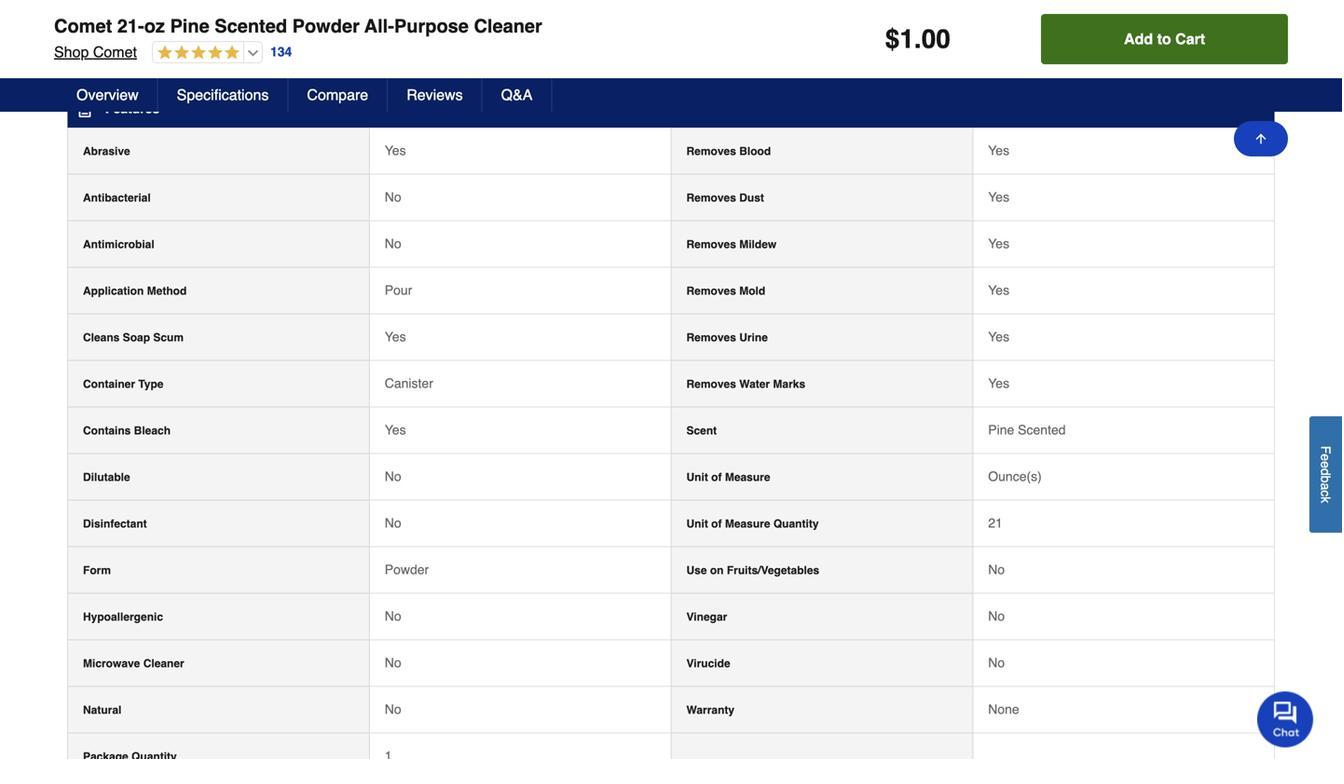 Task type: locate. For each thing, give the bounding box(es) containing it.
no for removes mildew
[[385, 236, 401, 251]]

scum
[[153, 331, 184, 344]]

d
[[1318, 468, 1333, 476]]

blood
[[739, 145, 771, 158]]

0 vertical spatial powder
[[292, 15, 360, 37]]

to
[[1157, 30, 1171, 48]]

yes for removes mildew
[[988, 236, 1010, 251]]

1 horizontal spatial pine
[[988, 423, 1014, 438]]

microwave cleaner
[[83, 658, 184, 671]]

no for unit of measure quantity
[[385, 516, 401, 531]]

abrasive
[[83, 145, 130, 158]]

removes for removes mold
[[686, 285, 736, 298]]

method
[[147, 285, 187, 298]]

unit for 21
[[686, 518, 708, 531]]

disinfectant
[[83, 518, 147, 531]]

a
[[1318, 483, 1333, 490]]

1 horizontal spatial powder
[[385, 563, 429, 577]]

cleaner right microwave
[[143, 658, 184, 671]]

removes for removes water marks
[[686, 378, 736, 391]]

0 vertical spatial pine
[[170, 15, 209, 37]]

measure
[[725, 471, 770, 484], [725, 518, 770, 531]]

all-
[[364, 15, 394, 37]]

1 e from the top
[[1318, 454, 1333, 461]]

yes
[[385, 143, 406, 158], [988, 143, 1010, 158], [988, 190, 1010, 205], [988, 236, 1010, 251], [988, 283, 1010, 298], [385, 330, 406, 344], [988, 330, 1010, 344], [988, 376, 1010, 391], [385, 423, 406, 438]]

specifications
[[69, 28, 221, 53], [177, 86, 269, 103]]

1 of from the top
[[711, 471, 722, 484]]

pine up the 4.8 stars image
[[170, 15, 209, 37]]

comet
[[54, 15, 112, 37], [93, 43, 137, 61]]

scented up 134
[[215, 15, 287, 37]]

removes blood
[[686, 145, 771, 158]]

shop
[[54, 43, 89, 61]]

dilutable
[[83, 471, 130, 484]]

pine up ounce(s)
[[988, 423, 1014, 438]]

4 removes from the top
[[686, 285, 736, 298]]

0 vertical spatial comet
[[54, 15, 112, 37]]

pour
[[385, 283, 412, 298]]

compare
[[307, 86, 368, 103]]

of
[[711, 471, 722, 484], [711, 518, 722, 531]]

1 vertical spatial scented
[[1018, 423, 1066, 438]]

reviews
[[407, 86, 463, 103]]

use
[[686, 564, 707, 577]]

yes for removes mold
[[988, 283, 1010, 298]]

cart
[[1175, 30, 1205, 48]]

unit up use
[[686, 518, 708, 531]]

specifications down the 4.8 stars image
[[177, 86, 269, 103]]

removes urine
[[686, 331, 768, 344]]

e up d on the right
[[1318, 454, 1333, 461]]

1 measure from the top
[[725, 471, 770, 484]]

removes mold
[[686, 285, 765, 298]]

2 measure from the top
[[725, 518, 770, 531]]

comet up shop
[[54, 15, 112, 37]]

q&a
[[501, 86, 533, 103]]

0 vertical spatial scented
[[215, 15, 287, 37]]

cleans
[[83, 331, 120, 344]]

removes dust
[[686, 192, 764, 205]]

unit of measure
[[686, 471, 770, 484]]

0 vertical spatial unit
[[686, 471, 708, 484]]

f e e d b a c k button
[[1310, 416, 1342, 533]]

e up b on the right bottom of the page
[[1318, 461, 1333, 468]]

2 unit from the top
[[686, 518, 708, 531]]

measure up use on fruits/vegetables
[[725, 518, 770, 531]]

removes left blood
[[686, 145, 736, 158]]

bleach
[[134, 425, 171, 438]]

21
[[988, 516, 1003, 531]]

unit down scent
[[686, 471, 708, 484]]

2 removes from the top
[[686, 192, 736, 205]]

6 removes from the top
[[686, 378, 736, 391]]

overview button
[[58, 78, 158, 112]]

0 horizontal spatial pine
[[170, 15, 209, 37]]

fruits/vegetables
[[727, 564, 819, 577]]

1 vertical spatial cleaner
[[143, 658, 184, 671]]

specifications up overview button
[[69, 28, 221, 53]]

mildew
[[739, 238, 777, 251]]

0 horizontal spatial scented
[[215, 15, 287, 37]]

scented up ounce(s)
[[1018, 423, 1066, 438]]

removes left water on the right
[[686, 378, 736, 391]]

of up the on
[[711, 518, 722, 531]]

add to cart button
[[1041, 14, 1288, 64]]

specifications button
[[48, 12, 1294, 70], [158, 78, 288, 112]]

virucide
[[686, 658, 730, 671]]

k
[[1318, 497, 1333, 503]]

e
[[1318, 454, 1333, 461], [1318, 461, 1333, 468]]

removes left "urine"
[[686, 331, 736, 344]]

1
[[900, 24, 914, 54]]

3 removes from the top
[[686, 238, 736, 251]]

removes left mold
[[686, 285, 736, 298]]

removes for removes blood
[[686, 145, 736, 158]]

1 horizontal spatial cleaner
[[474, 15, 542, 37]]

cleaner up q&a
[[474, 15, 542, 37]]

on
[[710, 564, 724, 577]]

unit
[[686, 471, 708, 484], [686, 518, 708, 531]]

scented
[[215, 15, 287, 37], [1018, 423, 1066, 438]]

2 of from the top
[[711, 518, 722, 531]]

container
[[83, 378, 135, 391]]

0 vertical spatial of
[[711, 471, 722, 484]]

0 horizontal spatial powder
[[292, 15, 360, 37]]

measure up unit of measure quantity
[[725, 471, 770, 484]]

1 vertical spatial unit
[[686, 518, 708, 531]]

removes
[[686, 145, 736, 158], [686, 192, 736, 205], [686, 238, 736, 251], [686, 285, 736, 298], [686, 331, 736, 344], [686, 378, 736, 391]]

compare button
[[288, 78, 388, 112]]

no
[[385, 190, 401, 205], [385, 236, 401, 251], [385, 469, 401, 484], [385, 516, 401, 531], [988, 563, 1005, 577], [385, 609, 401, 624], [988, 609, 1005, 624], [385, 656, 401, 671], [988, 656, 1005, 671], [385, 702, 401, 717]]

1 unit from the top
[[686, 471, 708, 484]]

0 vertical spatial measure
[[725, 471, 770, 484]]

type
[[138, 378, 164, 391]]

cleaner
[[474, 15, 542, 37], [143, 658, 184, 671]]

1 vertical spatial measure
[[725, 518, 770, 531]]

1 vertical spatial pine
[[988, 423, 1014, 438]]

application method
[[83, 285, 187, 298]]

antibacterial
[[83, 192, 151, 205]]

1 removes from the top
[[686, 145, 736, 158]]

soap
[[123, 331, 150, 344]]

of down scent
[[711, 471, 722, 484]]

1 vertical spatial specifications
[[177, 86, 269, 103]]

5 removes from the top
[[686, 331, 736, 344]]

b
[[1318, 476, 1333, 483]]

1 vertical spatial of
[[711, 518, 722, 531]]

removes left dust
[[686, 192, 736, 205]]

00
[[922, 24, 951, 54]]

removes left "mildew"
[[686, 238, 736, 251]]

water
[[739, 378, 770, 391]]

features
[[105, 101, 160, 116]]

removes for removes urine
[[686, 331, 736, 344]]

0 vertical spatial cleaner
[[474, 15, 542, 37]]

powder
[[292, 15, 360, 37], [385, 563, 429, 577]]

f
[[1318, 446, 1333, 454]]

yes for removes water marks
[[988, 376, 1010, 391]]

comet down 21-
[[93, 43, 137, 61]]

comet 21-oz pine scented powder all-purpose cleaner
[[54, 15, 542, 37]]

canister
[[385, 376, 433, 391]]

contains bleach
[[83, 425, 171, 438]]



Task type: vqa. For each thing, say whether or not it's contained in the screenshot.


Task type: describe. For each thing, give the bounding box(es) containing it.
microwave
[[83, 658, 140, 671]]

yes for removes blood
[[988, 143, 1010, 158]]

f e e d b a c k
[[1318, 446, 1333, 503]]

no for virucide
[[385, 656, 401, 671]]

quantity
[[773, 518, 819, 531]]

21-
[[117, 15, 144, 37]]

none
[[988, 702, 1019, 717]]

0 horizontal spatial cleaner
[[143, 658, 184, 671]]

arrow up image
[[1254, 131, 1269, 146]]

yes for removes dust
[[988, 190, 1010, 205]]

no for removes dust
[[385, 190, 401, 205]]

$
[[885, 24, 900, 54]]

no for unit of measure
[[385, 469, 401, 484]]

mold
[[739, 285, 765, 298]]

0 vertical spatial specifications
[[69, 28, 221, 53]]

add
[[1124, 30, 1153, 48]]

scent
[[686, 425, 717, 438]]

use on fruits/vegetables
[[686, 564, 819, 577]]

warranty
[[686, 704, 735, 717]]

yes for removes urine
[[988, 330, 1010, 344]]

no for warranty
[[385, 702, 401, 717]]

q&a button
[[482, 78, 552, 112]]

no for vinegar
[[385, 609, 401, 624]]

removes for removes dust
[[686, 192, 736, 205]]

contains
[[83, 425, 131, 438]]

notes image
[[77, 102, 92, 117]]

$ 1 . 00
[[885, 24, 951, 54]]

removes for removes mildew
[[686, 238, 736, 251]]

134
[[270, 44, 292, 59]]

application
[[83, 285, 144, 298]]

hypoallergenic
[[83, 611, 163, 624]]

unit of measure quantity
[[686, 518, 819, 531]]

of for ounce(s)
[[711, 471, 722, 484]]

unit for ounce(s)
[[686, 471, 708, 484]]

0 vertical spatial specifications button
[[48, 12, 1294, 70]]

overview
[[76, 86, 139, 103]]

cleans soap scum
[[83, 331, 184, 344]]

add to cart
[[1124, 30, 1205, 48]]

urine
[[739, 331, 768, 344]]

removes mildew
[[686, 238, 777, 251]]

measure for ounce(s)
[[725, 471, 770, 484]]

ounce(s)
[[988, 469, 1042, 484]]

1 vertical spatial powder
[[385, 563, 429, 577]]

pine scented
[[988, 423, 1066, 438]]

form
[[83, 564, 111, 577]]

shop comet
[[54, 43, 137, 61]]

of for 21
[[711, 518, 722, 531]]

oz
[[144, 15, 165, 37]]

marks
[[773, 378, 805, 391]]

dust
[[739, 192, 764, 205]]

.
[[914, 24, 922, 54]]

natural
[[83, 704, 121, 717]]

chat invite button image
[[1257, 691, 1314, 748]]

4.8 stars image
[[153, 45, 239, 62]]

1 vertical spatial specifications button
[[158, 78, 288, 112]]

reviews button
[[388, 78, 482, 112]]

measure for 21
[[725, 518, 770, 531]]

container type
[[83, 378, 164, 391]]

antimicrobial
[[83, 238, 154, 251]]

1 vertical spatial comet
[[93, 43, 137, 61]]

vinegar
[[686, 611, 727, 624]]

c
[[1318, 490, 1333, 497]]

2 e from the top
[[1318, 461, 1333, 468]]

1 horizontal spatial scented
[[1018, 423, 1066, 438]]

purpose
[[394, 15, 469, 37]]

removes water marks
[[686, 378, 805, 391]]



